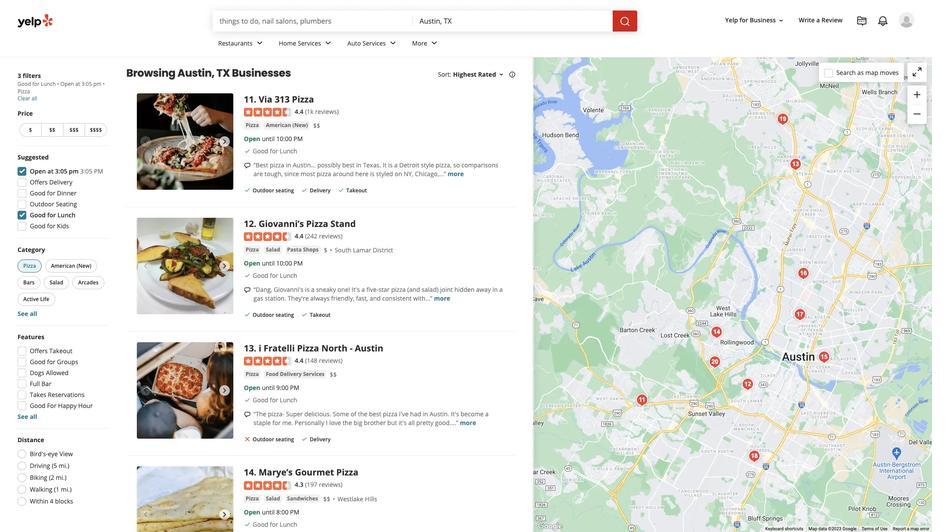 Task type: vqa. For each thing, say whether or not it's contained in the screenshot.
2nd Photos from the right
no



Task type: describe. For each thing, give the bounding box(es) containing it.
active
[[23, 296, 39, 303]]

it's inside "dang, giovanni's is a sneaky one! it's a five-star pizza (and salad) joint hidden away in a gas station. they're always friendly, fast, and consistent with…"
[[352, 286, 360, 294]]

©2023
[[829, 527, 842, 532]]

lunch for 12
[[280, 272, 297, 280]]

. for 11
[[254, 93, 257, 105]]

$$$$ button
[[85, 123, 107, 137]]

pizza down 12
[[246, 246, 259, 254]]

salad link for marye's
[[264, 495, 282, 504]]

0 vertical spatial via 313 pizza image
[[816, 349, 833, 366]]

good for groups
[[30, 358, 78, 366]]

1 vertical spatial $
[[324, 246, 328, 255]]

american (new) link
[[264, 121, 310, 130]]

pizza up 4.4 (242 reviews)
[[306, 218, 328, 230]]

since
[[285, 170, 299, 178]]

hidden
[[455, 286, 475, 294]]

good down offers delivery
[[30, 189, 46, 198]]

good inside 3 filters good for lunch • open at 3:05 pm • pizza clear all
[[18, 80, 31, 88]]

pizza up (1k
[[292, 93, 314, 105]]

0 vertical spatial (new)
[[293, 122, 308, 129]]

1 • from the left
[[57, 80, 59, 88]]

outdoor seating for i
[[253, 436, 294, 444]]

all inside 3 filters good for lunch • open at 3:05 pm • pizza clear all
[[32, 95, 37, 102]]

more for 13 . i fratelli pizza north - austin
[[460, 419, 476, 428]]

group containing suggested
[[15, 153, 109, 234]]

marye's gourmet pizza image
[[137, 467, 234, 533]]

pm inside group
[[69, 167, 79, 176]]

2 • from the left
[[103, 80, 105, 88]]

in up here
[[356, 161, 362, 170]]

food delivery services link
[[264, 370, 326, 379]]

12 . giovanni's pizza stand
[[244, 218, 356, 230]]

delivery down most at the left
[[310, 187, 331, 195]]

map for error
[[911, 527, 920, 532]]

4.4 (148 reviews)
[[295, 357, 343, 365]]

in up since
[[286, 161, 291, 170]]

restaurants link
[[211, 32, 272, 57]]

16 speech v2 image for 12
[[244, 287, 251, 294]]

more link
[[405, 32, 447, 57]]

previous image
[[140, 137, 151, 147]]

3
[[18, 72, 21, 80]]

pm inside group
[[94, 167, 103, 176]]

brother
[[364, 419, 386, 428]]

outdoor inside group
[[30, 200, 54, 208]]

here
[[356, 170, 369, 178]]

slideshow element for 11
[[137, 93, 234, 190]]

group containing features
[[15, 333, 109, 422]]

but
[[388, 419, 397, 428]]

pasta shops button
[[286, 246, 321, 255]]

chicago,…"
[[415, 170, 446, 178]]

more for 11 . via 313 pizza
[[448, 170, 464, 178]]

keyboard shortcuts
[[766, 527, 804, 532]]

more link for 12 . giovanni's pizza stand
[[434, 295, 451, 303]]

user actions element
[[719, 11, 927, 65]]

. for 12
[[254, 218, 257, 230]]

good up category
[[30, 222, 46, 230]]

comparisons
[[462, 161, 499, 170]]

lunch for 14
[[280, 521, 297, 529]]

best inside '"the pizza- super delicious. some of the best pizza i've had in austin. it's become a staple for me. personally i love the big brother but it's all pretty good.…"'
[[369, 410, 382, 419]]

"the pizza- super delicious. some of the best pizza i've had in austin. it's become a staple for me. personally i love the big brother but it's all pretty good.…"
[[254, 410, 489, 428]]

until for marye's
[[262, 509, 275, 517]]

american inside group
[[51, 262, 75, 270]]

giovanni's pizza stand link
[[259, 218, 356, 230]]

13
[[244, 343, 254, 354]]

driving (5 mi.)
[[30, 462, 69, 471]]

group containing category
[[16, 246, 109, 319]]

gourmet
[[295, 467, 334, 479]]

delivery down open at 3:05 pm 3:05 pm
[[49, 178, 72, 187]]

it
[[383, 161, 387, 170]]

16 close v2 image
[[244, 436, 251, 443]]

with…"
[[413, 295, 433, 303]]

-
[[350, 343, 353, 354]]

4
[[50, 498, 53, 506]]

good for happy hour
[[30, 402, 93, 410]]

reviews) for 313
[[315, 108, 339, 116]]

313
[[275, 93, 290, 105]]

marye's gourmet pizza image
[[708, 324, 726, 341]]

hills
[[365, 495, 377, 504]]

24 chevron down v2 image for restaurants
[[254, 38, 265, 48]]

search as map moves
[[837, 68, 899, 77]]

for down offers takeout
[[47, 358, 55, 366]]

lunch for 11
[[280, 147, 297, 156]]

for up "dang,
[[270, 272, 278, 280]]

Find text field
[[220, 16, 406, 26]]

best inside "best pizza in austin... possibly best in texas. it is a detroit style pizza, so comparisons are tough, since most pizza around here is styled on ny, chicago,…"
[[342, 161, 355, 170]]

$$ for 13 . i fratelli pizza north - austin
[[330, 371, 337, 379]]

previous image for 14
[[140, 510, 151, 521]]

shops
[[303, 246, 319, 254]]

data
[[819, 527, 828, 532]]

(1k
[[305, 108, 314, 116]]

outdoor for 12
[[253, 312, 274, 319]]

are
[[254, 170, 263, 178]]

open until 10:00 pm for giovanni's
[[244, 259, 303, 268]]

and
[[370, 295, 381, 303]]

slideshow element for 14
[[137, 467, 234, 533]]

"the
[[254, 410, 266, 419]]

a right away
[[500, 286, 503, 294]]

until for giovanni's
[[262, 259, 275, 268]]

sort:
[[438, 70, 452, 79]]

features
[[18, 333, 44, 341]]

takeout for 16 checkmark v2 icon below around
[[347, 187, 367, 195]]

good down open until 8:00 pm
[[253, 521, 268, 529]]

16 checkmark v2 image down they're
[[301, 312, 308, 319]]

pizza inside '"the pizza- super delicious. some of the best pizza i've had in austin. it's become a staple for me. personally i love the big brother but it's all pretty good.…"'
[[383, 410, 398, 419]]

more for 12 . giovanni's pizza stand
[[434, 295, 451, 303]]

see all button for features
[[18, 413, 37, 421]]

good up "the
[[253, 396, 268, 405]]

16 checkmark v2 image for good for lunch
[[244, 273, 251, 280]]

search
[[837, 68, 856, 77]]

for up tough,
[[270, 147, 278, 156]]

detroit
[[400, 161, 420, 170]]

in inside "dang, giovanni's is a sneaky one! it's a five-star pizza (and salad) joint hidden away in a gas station. they're always friendly, fast, and consistent with…"
[[493, 286, 498, 294]]

pizza up westlake on the bottom left
[[337, 467, 359, 479]]

driving
[[30, 462, 50, 471]]

16 checkmark v2 image down open until 9:00 pm
[[244, 397, 251, 404]]

16 checkmark v2 image up 16 speech v2 image
[[244, 148, 251, 155]]

pizza up (148
[[297, 343, 319, 354]]

a inside "best pizza in austin... possibly best in texas. it is a detroit style pizza, so comparisons are tough, since most pizza around here is styled on ny, chicago,…"
[[394, 161, 398, 170]]

home services
[[279, 39, 321, 47]]

pizza left food
[[246, 371, 259, 378]]

pasta shops
[[287, 246, 319, 254]]

all down the 'active life' button
[[30, 310, 37, 318]]

bars button
[[18, 277, 40, 290]]

lunch inside group
[[57, 211, 76, 219]]

via 313 pizza image
[[137, 93, 234, 190]]

within 4 blocks
[[30, 498, 73, 506]]

option group containing distance
[[15, 436, 109, 509]]

pizza button for 11
[[244, 121, 261, 130]]

pizza,
[[436, 161, 452, 170]]

highest rated button
[[453, 70, 505, 79]]

south lamar district
[[335, 246, 393, 255]]

westlake
[[338, 495, 364, 504]]

good for kids
[[30, 222, 69, 230]]

1 vertical spatial of
[[876, 527, 880, 532]]

16 checkmark v2 image up the 13 at the bottom left of page
[[244, 312, 251, 319]]

giovanni's
[[274, 286, 304, 294]]

4.3 (197 reviews)
[[295, 481, 343, 490]]

bars
[[23, 279, 35, 287]]

none field "find"
[[220, 16, 406, 26]]

food delivery services button
[[264, 370, 326, 379]]

pizza link for 14
[[244, 495, 261, 504]]

offers takeout
[[30, 347, 72, 356]]

auto services
[[348, 39, 386, 47]]

(242
[[305, 232, 318, 240]]

takes
[[30, 391, 46, 399]]

previous image for 12
[[140, 261, 151, 272]]

outdoor for 11
[[253, 187, 274, 195]]

zoom out image
[[912, 109, 923, 119]]

16 checkmark v2 image down open until 8:00 pm
[[244, 522, 251, 529]]

ny,
[[404, 170, 414, 178]]

16 checkmark v2 image down most at the left
[[301, 187, 308, 194]]

mi.) for biking (2 mi.)
[[56, 474, 67, 482]]

open for 14
[[244, 509, 260, 517]]

map for moves
[[866, 68, 879, 77]]

seating for pizza
[[276, 312, 294, 319]]

home services link
[[272, 32, 341, 57]]

1 horizontal spatial american (new)
[[266, 122, 308, 129]]

seating for 313
[[276, 187, 294, 195]]

giovanni's pizza stand image
[[739, 376, 757, 393]]

for down open until 8:00 pm
[[270, 521, 278, 529]]

eye
[[48, 450, 58, 459]]

reservations
[[48, 391, 85, 399]]

salad for 12
[[266, 246, 280, 254]]

all down 'takes'
[[30, 413, 37, 421]]

pizza button for 13
[[244, 370, 261, 379]]

for inside yelp for business button
[[740, 16, 749, 24]]

projects image
[[857, 16, 868, 26]]

home
[[279, 39, 296, 47]]

4.4 star rating image for i
[[244, 357, 291, 366]]

outdoor seating
[[30, 200, 77, 208]]

a up always
[[311, 286, 315, 294]]

16 checkmark v2 image down 16 speech v2 image
[[244, 187, 251, 194]]

0 horizontal spatial the
[[343, 419, 352, 428]]

pour house pints and pies image
[[774, 110, 792, 128]]

good down 'takes'
[[30, 402, 46, 410]]

report
[[893, 527, 906, 532]]

salad link for giovanni's
[[264, 246, 282, 255]]

delicious.
[[305, 410, 331, 419]]

outdoor for 13
[[253, 436, 274, 444]]

cafe bistro image
[[706, 354, 724, 371]]

i
[[259, 343, 262, 354]]

pasta shops link
[[286, 246, 321, 255]]

0 vertical spatial is
[[388, 161, 393, 170]]

for down outdoor seating at the top of the page
[[47, 211, 56, 219]]

via
[[259, 93, 273, 105]]

4.3 star rating image
[[244, 482, 291, 491]]

0 vertical spatial american
[[266, 122, 291, 129]]

pizza inside "dang, giovanni's is a sneaky one! it's a five-star pizza (and salad) joint hidden away in a gas station. they're always friendly, fast, and consistent with…"
[[391, 286, 406, 294]]

biking (2 mi.)
[[30, 474, 67, 482]]

mi.) for driving (5 mi.)
[[59, 462, 69, 471]]

pizza down 11
[[246, 122, 259, 129]]

consistent
[[383, 295, 412, 303]]

active life
[[23, 296, 49, 303]]

16 info v2 image
[[509, 71, 516, 78]]

good up "dang,
[[253, 272, 268, 280]]

outdoor seating for giovanni's
[[253, 312, 294, 319]]

around
[[333, 170, 354, 178]]

good for lunch for 14
[[253, 521, 297, 529]]

3:05 inside 3 filters good for lunch • open at 3:05 pm • pizza clear all
[[82, 80, 92, 88]]

become
[[461, 410, 484, 419]]

suggested
[[18, 153, 49, 162]]

salad)
[[422, 286, 439, 294]]

seating for fratelli
[[276, 436, 294, 444]]

a right the write
[[817, 16, 821, 24]]

pizza link for 12
[[244, 246, 261, 255]]

map region
[[473, 0, 933, 533]]

terms of use
[[862, 527, 888, 532]]

on
[[395, 170, 402, 178]]

good up the good for kids
[[30, 211, 46, 219]]

arcades button
[[73, 277, 104, 290]]

zoom in image
[[912, 89, 923, 100]]

16 chevron down v2 image for yelp for business
[[778, 17, 785, 24]]

for left the kids
[[47, 222, 55, 230]]

had
[[410, 410, 421, 419]]

salad button for 14
[[264, 495, 282, 504]]

they're
[[288, 295, 309, 303]]

gas
[[254, 295, 263, 303]]

16 checkmark v2 image down around
[[338, 187, 345, 194]]

for down offers delivery
[[47, 189, 55, 198]]

report a map error link
[[893, 527, 930, 532]]

error
[[921, 527, 930, 532]]

(197
[[305, 481, 318, 490]]

salad button for 12
[[264, 246, 282, 255]]

(2
[[49, 474, 54, 482]]

. for 14
[[254, 467, 257, 479]]



Task type: locate. For each thing, give the bounding box(es) containing it.
good for lunch for 12
[[253, 272, 297, 280]]

1 vertical spatial seating
[[276, 312, 294, 319]]

1 horizontal spatial best
[[369, 410, 382, 419]]

0 vertical spatial map
[[866, 68, 879, 77]]

in up pretty
[[423, 410, 428, 419]]

it's
[[399, 419, 407, 428]]

1 horizontal spatial american (new) button
[[264, 121, 310, 130]]

a up 'fast,'
[[362, 286, 365, 294]]

american
[[266, 122, 291, 129], [51, 262, 75, 270]]

24 chevron down v2 image
[[388, 38, 398, 48]]

0 horizontal spatial 16 chevron down v2 image
[[498, 71, 505, 78]]

lunch down 9:00
[[280, 396, 297, 405]]

open left 8:00
[[244, 509, 260, 517]]

2 16 speech v2 image from the top
[[244, 412, 251, 419]]

good for dinner
[[30, 189, 77, 198]]

see all button down active
[[18, 310, 37, 318]]

"dang,
[[254, 286, 272, 294]]

good for lunch for 11
[[253, 147, 297, 156]]

1 vertical spatial it's
[[451, 410, 459, 419]]

pm down $$$$ button
[[94, 167, 103, 176]]

good up dogs
[[30, 358, 46, 366]]

for down open until 9:00 pm
[[270, 396, 278, 405]]

1 horizontal spatial via 313 pizza image
[[816, 349, 833, 366]]

$ inside button
[[29, 126, 32, 134]]

16 chevron down v2 image for highest rated
[[498, 71, 505, 78]]

sneaky
[[316, 286, 336, 294]]

report a map error
[[893, 527, 930, 532]]

1 vertical spatial the
[[343, 419, 352, 428]]

0 horizontal spatial of
[[351, 410, 357, 419]]

1 horizontal spatial it's
[[451, 410, 459, 419]]

for down filters
[[32, 80, 39, 88]]

always
[[311, 295, 330, 303]]

more link for 13 . i fratelli pizza north - austin
[[460, 419, 476, 428]]

1 vertical spatial 10:00
[[277, 259, 292, 268]]

16 speech v2 image for 13
[[244, 412, 251, 419]]

2 see all button from the top
[[18, 413, 37, 421]]

$ down price
[[29, 126, 32, 134]]

pizza down possibly
[[317, 170, 331, 178]]

0 vertical spatial $
[[29, 126, 32, 134]]

0 vertical spatial salad link
[[264, 246, 282, 255]]

next image
[[219, 137, 230, 147], [219, 261, 230, 272], [219, 510, 230, 521]]

4.4 star rating image
[[244, 108, 291, 117], [244, 233, 291, 241], [244, 357, 291, 366]]

a right 'report'
[[908, 527, 910, 532]]

outdoor
[[253, 187, 274, 195], [30, 200, 54, 208], [253, 312, 274, 319], [253, 436, 274, 444]]

pizza button left food
[[244, 370, 261, 379]]

1 horizontal spatial at
[[75, 80, 80, 88]]

1 none field from the left
[[220, 16, 406, 26]]

3 slideshow element from the top
[[137, 343, 234, 439]]

allowed
[[46, 369, 69, 377]]

0 vertical spatial 16 chevron down v2 image
[[778, 17, 785, 24]]

1 horizontal spatial pm
[[93, 80, 101, 88]]

0 horizontal spatial american (new)
[[51, 262, 91, 270]]

0 vertical spatial see
[[18, 310, 28, 318]]

4.4 for fratelli
[[295, 357, 304, 365]]

via 313 pizza link
[[259, 93, 314, 105]]

seating down station.
[[276, 312, 294, 319]]

good up "best
[[253, 147, 268, 156]]

see for features
[[18, 413, 28, 421]]

open for 12
[[244, 259, 260, 268]]

services inside button
[[303, 371, 325, 378]]

4.4 star rating image for giovanni's
[[244, 233, 291, 241]]

1 vertical spatial 4.4 star rating image
[[244, 233, 291, 241]]

delivery up 9:00
[[280, 371, 302, 378]]

i fratelli pizza north - austin link
[[259, 343, 384, 354]]

lunch down 8:00
[[280, 521, 297, 529]]

salad link
[[264, 246, 282, 255], [264, 495, 282, 504]]

2 vertical spatial previous image
[[140, 510, 151, 521]]

reviews) for fratelli
[[319, 357, 343, 365]]

open until 10:00 pm for via
[[244, 135, 303, 143]]

seating down since
[[276, 187, 294, 195]]

1 vertical spatial previous image
[[140, 386, 151, 396]]

1 open until 10:00 pm from the top
[[244, 135, 303, 143]]

i fratelli pizza north - austin image
[[137, 343, 234, 439]]

16 speech v2 image left "dang,
[[244, 287, 251, 294]]

1 vertical spatial american (new) button
[[45, 260, 97, 273]]

2 until from the top
[[262, 259, 275, 268]]

1 vertical spatial 16 checkmark v2 image
[[301, 436, 308, 443]]

2 vertical spatial outdoor seating
[[253, 436, 294, 444]]

4.4 for pizza
[[295, 232, 304, 240]]

2 vertical spatial more
[[460, 419, 476, 428]]

pizza down 4.3 star rating image
[[246, 495, 259, 503]]

open until 10:00 pm down pasta
[[244, 259, 303, 268]]

1 horizontal spatial of
[[876, 527, 880, 532]]

offers for offers delivery
[[30, 178, 48, 187]]

for inside 3 filters good for lunch • open at 3:05 pm • pizza clear all
[[32, 80, 39, 88]]

3 pizza link from the top
[[244, 370, 261, 379]]

2 see from the top
[[18, 413, 28, 421]]

1 outdoor seating from the top
[[253, 187, 294, 195]]

group
[[908, 86, 927, 124], [15, 153, 109, 234], [16, 246, 109, 319], [15, 333, 109, 422]]

map data ©2023 google
[[809, 527, 857, 532]]

1 16 speech v2 image from the top
[[244, 287, 251, 294]]

more down become
[[460, 419, 476, 428]]

1 see all button from the top
[[18, 310, 37, 318]]

0 horizontal spatial $
[[29, 126, 32, 134]]

is inside "dang, giovanni's is a sneaky one! it's a five-star pizza (and salad) joint hidden away in a gas station. they're always friendly, fast, and consistent with…"
[[305, 286, 310, 294]]

4 until from the top
[[262, 509, 275, 517]]

best up around
[[342, 161, 355, 170]]

0 vertical spatial the
[[358, 410, 368, 419]]

until down american (new) link
[[262, 135, 275, 143]]

pizza down 3
[[18, 88, 30, 95]]

"best
[[254, 161, 268, 170]]

outdoor seating down station.
[[253, 312, 294, 319]]

all inside '"the pizza- super delicious. some of the best pizza i've had in austin. it's become a staple for me. personally i love the big brother but it's all pretty good.…"'
[[409, 419, 415, 428]]

1 vertical spatial 4.4
[[295, 232, 304, 240]]

style
[[421, 161, 434, 170]]

10:00 for 313
[[277, 135, 292, 143]]

2 none field from the left
[[420, 16, 606, 26]]

write a review
[[799, 16, 843, 24]]

4 pizza link from the top
[[244, 495, 261, 504]]

4.4 (242 reviews)
[[295, 232, 343, 240]]

1 horizontal spatial 24 chevron down v2 image
[[323, 38, 334, 48]]

clear all link
[[18, 95, 37, 102]]

clear
[[18, 95, 30, 102]]

see all
[[18, 310, 37, 318], [18, 413, 37, 421]]

more
[[448, 170, 464, 178], [434, 295, 451, 303], [460, 419, 476, 428]]

1 vertical spatial mi.)
[[56, 474, 67, 482]]

next image for 14 . marye's gourmet pizza
[[219, 510, 230, 521]]

delivery down the i
[[310, 436, 331, 444]]

4 slideshow element from the top
[[137, 467, 234, 533]]

1 vertical spatial at
[[48, 167, 54, 176]]

9:00
[[277, 384, 289, 392]]

pizza up tough,
[[270, 161, 284, 170]]

2 seating from the top
[[276, 312, 294, 319]]

outdoor seating
[[253, 187, 294, 195], [253, 312, 294, 319], [253, 436, 294, 444]]

2 vertical spatial 4.4 star rating image
[[244, 357, 291, 366]]

salad link up open until 8:00 pm
[[264, 495, 282, 504]]

mi.) for walking (1 mi.)
[[61, 486, 72, 494]]

at up the price group
[[75, 80, 80, 88]]

1 vertical spatial is
[[370, 170, 375, 178]]

0 horizontal spatial american (new) button
[[45, 260, 97, 273]]

1 salad link from the top
[[264, 246, 282, 255]]

1 previous image from the top
[[140, 261, 151, 272]]

1 vertical spatial via 313 pizza image
[[634, 392, 651, 409]]

3 next image from the top
[[219, 510, 230, 521]]

2 pizza link from the top
[[244, 246, 261, 255]]

keyboard shortcuts button
[[766, 527, 804, 533]]

at inside 3 filters good for lunch • open at 3:05 pm • pizza clear all
[[75, 80, 80, 88]]

christina o. image
[[899, 12, 915, 28]]

1 vertical spatial see
[[18, 413, 28, 421]]

2 4.4 star rating image from the top
[[244, 233, 291, 241]]

seating
[[56, 200, 77, 208]]

aviator pizza & drafthouse image
[[746, 448, 763, 465]]

more link down become
[[460, 419, 476, 428]]

until left 8:00
[[262, 509, 275, 517]]

2 horizontal spatial is
[[388, 161, 393, 170]]

pm inside 3 filters good for lunch • open at 3:05 pm • pizza clear all
[[93, 80, 101, 88]]

slideshow element for 13
[[137, 343, 234, 439]]

0 vertical spatial american (new) button
[[264, 121, 310, 130]]

see all button for category
[[18, 310, 37, 318]]

pizza link for 13
[[244, 370, 261, 379]]

(and
[[408, 286, 420, 294]]

1 10:00 from the top
[[277, 135, 292, 143]]

american (new) inside group
[[51, 262, 91, 270]]

2 vertical spatial takeout
[[49, 347, 72, 356]]

pizza inside 3 filters good for lunch • open at 3:05 pm • pizza clear all
[[18, 88, 30, 95]]

south
[[335, 246, 352, 255]]

pizza button for 14
[[244, 495, 261, 504]]

good
[[18, 80, 31, 88], [253, 147, 268, 156], [30, 189, 46, 198], [30, 211, 46, 219], [30, 222, 46, 230], [253, 272, 268, 280], [30, 358, 46, 366], [253, 396, 268, 405], [30, 402, 46, 410], [253, 521, 268, 529]]

expand map image
[[912, 67, 923, 77]]

1 vertical spatial pm
[[69, 167, 79, 176]]

1 horizontal spatial takeout
[[310, 312, 331, 319]]

0 vertical spatial 4.4 star rating image
[[244, 108, 291, 117]]

more link down joint
[[434, 295, 451, 303]]

until left 9:00
[[262, 384, 275, 392]]

1 see from the top
[[18, 310, 28, 318]]

0 vertical spatial previous image
[[140, 261, 151, 272]]

Near text field
[[420, 16, 606, 26]]

None search field
[[213, 11, 639, 32]]

previous image for 13
[[140, 386, 151, 396]]

1 vertical spatial 16 speech v2 image
[[244, 412, 251, 419]]

•
[[57, 80, 59, 88], [103, 80, 105, 88]]

1 seating from the top
[[276, 187, 294, 195]]

good for lunch down open until 8:00 pm
[[253, 521, 297, 529]]

0 vertical spatial 16 checkmark v2 image
[[244, 273, 251, 280]]

auto services link
[[341, 32, 405, 57]]

1 vertical spatial open until 10:00 pm
[[244, 259, 303, 268]]

1 vertical spatial see all button
[[18, 413, 37, 421]]

until up "dang,
[[262, 259, 275, 268]]

24 chevron down v2 image right restaurants
[[254, 38, 265, 48]]

16 chevron down v2 image
[[778, 17, 785, 24], [498, 71, 505, 78]]

notifications image
[[878, 16, 889, 26]]

24 chevron down v2 image for more
[[429, 38, 440, 48]]

yelp for business button
[[722, 12, 789, 28]]

reviews) for gourmet
[[319, 481, 343, 490]]

2 offers from the top
[[30, 347, 48, 356]]

salad inside group
[[50, 279, 63, 287]]

one!
[[338, 286, 350, 294]]

1 4.4 star rating image from the top
[[244, 108, 291, 117]]

it's inside '"the pizza- super delicious. some of the best pizza i've had in austin. it's become a staple for me. personally i love the big brother but it's all pretty good.…"'
[[451, 410, 459, 419]]

services for auto services
[[363, 39, 386, 47]]

until for via
[[262, 135, 275, 143]]

offers down features
[[30, 347, 48, 356]]

2 horizontal spatial takeout
[[347, 187, 367, 195]]

open inside group
[[30, 167, 46, 176]]

2 vertical spatial salad
[[266, 495, 280, 503]]

business categories element
[[211, 32, 915, 57]]

tx
[[217, 66, 230, 80]]

open for 11
[[244, 135, 260, 143]]

offers
[[30, 178, 48, 187], [30, 347, 48, 356]]

2 outdoor seating from the top
[[253, 312, 294, 319]]

pizza button down 11
[[244, 121, 261, 130]]

pizza link down 12
[[244, 246, 261, 255]]

yelp
[[726, 16, 738, 24]]

4.4 left (242
[[295, 232, 304, 240]]

lunch up austin...
[[280, 147, 297, 156]]

3 4.4 star rating image from the top
[[244, 357, 291, 366]]

pizza inside group
[[23, 262, 36, 270]]

1 . from the top
[[254, 93, 257, 105]]

1 vertical spatial (new)
[[77, 262, 91, 270]]

$$ left $$$ button
[[49, 126, 55, 134]]

services left 24 chevron down v2 image
[[363, 39, 386, 47]]

0 vertical spatial salad button
[[264, 246, 282, 255]]

2 horizontal spatial 24 chevron down v2 image
[[429, 38, 440, 48]]

see all for features
[[18, 413, 37, 421]]

3 4.4 from the top
[[295, 357, 304, 365]]

friendly,
[[331, 295, 355, 303]]

all right 'it's'
[[409, 419, 415, 428]]

pm for 14
[[290, 509, 300, 517]]

3 24 chevron down v2 image from the left
[[429, 38, 440, 48]]

3 outdoor seating from the top
[[253, 436, 294, 444]]

1 24 chevron down v2 image from the left
[[254, 38, 265, 48]]

good for lunch for 13
[[253, 396, 297, 405]]

takeout for 16 checkmark v2 icon under they're
[[310, 312, 331, 319]]

2 vertical spatial is
[[305, 286, 310, 294]]

0 vertical spatial pm
[[93, 80, 101, 88]]

pm down american (new) link
[[294, 135, 303, 143]]

24 chevron down v2 image inside home services link
[[323, 38, 334, 48]]

0 horizontal spatial pm
[[69, 167, 79, 176]]

1 until from the top
[[262, 135, 275, 143]]

0 vertical spatial seating
[[276, 187, 294, 195]]

outdoor seating for via
[[253, 187, 294, 195]]

0 vertical spatial it's
[[352, 286, 360, 294]]

16 checkmark v2 image for delivery
[[301, 436, 308, 443]]

pm for 13
[[290, 384, 300, 392]]

None field
[[220, 16, 406, 26], [420, 16, 606, 26]]

styled
[[376, 170, 393, 178]]

1 vertical spatial offers
[[30, 347, 48, 356]]

4.4 for 313
[[295, 108, 304, 116]]

1 pizza link from the top
[[244, 121, 261, 130]]

outdoor down gas
[[253, 312, 274, 319]]

see all for category
[[18, 310, 37, 318]]

2 salad link from the top
[[264, 495, 282, 504]]

0 horizontal spatial (new)
[[77, 262, 91, 270]]

outdoor right 16 close v2 icon
[[253, 436, 274, 444]]

1 vertical spatial more
[[434, 295, 451, 303]]

map right the as
[[866, 68, 879, 77]]

16 speech v2 image
[[244, 162, 251, 170]]

mi.) right (2
[[56, 474, 67, 482]]

google image
[[536, 521, 565, 533]]

lunch up the giovanni's
[[280, 272, 297, 280]]

0 horizontal spatial map
[[866, 68, 879, 77]]

open for 13
[[244, 384, 260, 392]]

outdoor down good for dinner
[[30, 200, 54, 208]]

slideshow element
[[137, 93, 234, 190], [137, 218, 234, 315], [137, 343, 234, 439], [137, 467, 234, 533]]

2 vertical spatial salad button
[[264, 495, 282, 504]]

1 vertical spatial map
[[911, 527, 920, 532]]

2 24 chevron down v2 image from the left
[[323, 38, 334, 48]]

at inside group
[[48, 167, 54, 176]]

(new)
[[293, 122, 308, 129], [77, 262, 91, 270]]

16 speech v2 image
[[244, 287, 251, 294], [244, 412, 251, 419]]

0 vertical spatial outdoor seating
[[253, 187, 294, 195]]

is up they're
[[305, 286, 310, 294]]

hour
[[78, 402, 93, 410]]

highest rated
[[453, 70, 496, 79]]

1 vertical spatial best
[[369, 410, 382, 419]]

salad button left pasta
[[264, 246, 282, 255]]

yelp for business
[[726, 16, 776, 24]]

pm for 11
[[294, 135, 303, 143]]

bird's-
[[30, 450, 48, 459]]

0 vertical spatial offers
[[30, 178, 48, 187]]

pm right 9:00
[[290, 384, 300, 392]]

sandwiches link
[[286, 495, 320, 504]]

pizza button down 4.3 star rating image
[[244, 495, 261, 504]]

businesses
[[232, 66, 291, 80]]

happy
[[58, 402, 77, 410]]

16 chevron down v2 image right business
[[778, 17, 785, 24]]

open up 16 speech v2 image
[[244, 135, 260, 143]]

american (new) up arcades
[[51, 262, 91, 270]]

kids
[[57, 222, 69, 230]]

open up the price group
[[60, 80, 74, 88]]

next image
[[219, 386, 230, 396]]

mi.) right (1
[[61, 486, 72, 494]]

1 vertical spatial outdoor seating
[[253, 312, 294, 319]]

0 horizontal spatial via 313 pizza image
[[634, 392, 651, 409]]

previous image
[[140, 261, 151, 272], [140, 386, 151, 396], [140, 510, 151, 521]]

$ right the "shops"
[[324, 246, 328, 255]]

1 vertical spatial see all
[[18, 413, 37, 421]]

good for lunch up "best
[[253, 147, 297, 156]]

lunch for 13
[[280, 396, 297, 405]]

fast,
[[356, 295, 368, 303]]

14
[[244, 467, 254, 479]]

super
[[286, 410, 303, 419]]

a up on
[[394, 161, 398, 170]]

salad for 14
[[266, 495, 280, 503]]

pm down pasta
[[294, 259, 303, 268]]

0 vertical spatial open until 10:00 pm
[[244, 135, 303, 143]]

0 horizontal spatial •
[[57, 80, 59, 88]]

i fratelli pizza north - austin image
[[787, 156, 805, 173]]

pretty
[[417, 419, 434, 428]]

westlake hills
[[338, 495, 377, 504]]

walking
[[30, 486, 52, 494]]

until for i
[[262, 384, 275, 392]]

the pizza press image
[[792, 306, 809, 324]]

lamar
[[353, 246, 371, 255]]

1 vertical spatial salad button
[[44, 277, 69, 290]]

more link for 11 . via 313 pizza
[[448, 170, 464, 178]]

services for home services
[[298, 39, 321, 47]]

takeout inside group
[[49, 347, 72, 356]]

$$ inside button
[[49, 126, 55, 134]]

1 vertical spatial takeout
[[310, 312, 331, 319]]

3 seating from the top
[[276, 436, 294, 444]]

12
[[244, 218, 254, 230]]

pizza link for 11
[[244, 121, 261, 130]]

delivery inside button
[[280, 371, 302, 378]]

price group
[[18, 109, 109, 139]]

pizza
[[270, 161, 284, 170], [317, 170, 331, 178], [391, 286, 406, 294], [383, 410, 398, 419]]

2 vertical spatial seating
[[276, 436, 294, 444]]

pm for 12
[[294, 259, 303, 268]]

good for lunch down outdoor seating at the top of the page
[[30, 211, 76, 219]]

. up 4.3 star rating image
[[254, 467, 257, 479]]

1 horizontal spatial •
[[103, 80, 105, 88]]

0 horizontal spatial it's
[[352, 286, 360, 294]]

(148
[[305, 357, 318, 365]]

joint
[[440, 286, 453, 294]]

write a review link
[[796, 12, 847, 28]]

category
[[18, 246, 45, 254]]

1 horizontal spatial 16 chevron down v2 image
[[778, 17, 785, 24]]

2 previous image from the top
[[140, 386, 151, 396]]

24 chevron down v2 image
[[254, 38, 265, 48], [323, 38, 334, 48], [429, 38, 440, 48]]

via 313 pizza image
[[816, 349, 833, 366], [634, 392, 651, 409]]

auto
[[348, 39, 361, 47]]

next image for 12 . giovanni's pizza stand
[[219, 261, 230, 272]]

terms
[[862, 527, 875, 532]]

search image
[[620, 16, 630, 27]]

4.3
[[295, 481, 304, 490]]

1 see all from the top
[[18, 310, 37, 318]]

filters
[[23, 72, 41, 80]]

3 until from the top
[[262, 384, 275, 392]]

see down active
[[18, 310, 28, 318]]

dogs allowed
[[30, 369, 69, 377]]

texas.
[[363, 161, 381, 170]]

delivery
[[49, 178, 72, 187], [310, 187, 331, 195], [280, 371, 302, 378], [310, 436, 331, 444]]

2 see all from the top
[[18, 413, 37, 421]]

. for 13
[[254, 343, 257, 354]]

1 vertical spatial salad
[[50, 279, 63, 287]]

$$$ button
[[63, 123, 85, 137]]

distance
[[18, 436, 44, 445]]

takeout up groups
[[49, 347, 72, 356]]

pizza button for 12
[[244, 246, 261, 255]]

1 horizontal spatial american
[[266, 122, 291, 129]]

0 vertical spatial 16 speech v2 image
[[244, 287, 251, 294]]

3 previous image from the top
[[140, 510, 151, 521]]

0 horizontal spatial at
[[48, 167, 54, 176]]

it's up good.…"
[[451, 410, 459, 419]]

reviews) for pizza
[[319, 232, 343, 240]]

open inside 3 filters good for lunch • open at 3:05 pm • pizza clear all
[[60, 80, 74, 88]]

at up offers delivery
[[48, 167, 54, 176]]

giovanni's pizza stand image
[[137, 218, 234, 315]]

1 slideshow element from the top
[[137, 93, 234, 190]]

offers for offers takeout
[[30, 347, 48, 356]]

slideshow element for 12
[[137, 218, 234, 315]]

1 4.4 from the top
[[295, 108, 304, 116]]

of inside '"the pizza- super delicious. some of the best pizza i've had in austin. it's become a staple for me. personally i love the big brother but it's all pretty good.…"'
[[351, 410, 357, 419]]

open at 3:05 pm 3:05 pm
[[30, 167, 103, 176]]

open
[[60, 80, 74, 88], [244, 135, 260, 143], [30, 167, 46, 176], [244, 259, 260, 268], [244, 384, 260, 392], [244, 509, 260, 517]]

$ button
[[19, 123, 41, 137]]

offers up good for dinner
[[30, 178, 48, 187]]

outdoor seating down staple
[[253, 436, 294, 444]]

1 vertical spatial american
[[51, 262, 75, 270]]

$$ down the "4.4 (1k reviews)"
[[313, 122, 320, 130]]

0 vertical spatial mi.)
[[59, 462, 69, 471]]

$$
[[313, 122, 320, 130], [49, 126, 55, 134], [330, 371, 337, 379], [323, 495, 330, 504]]

pm right 8:00
[[290, 509, 300, 517]]

1 vertical spatial more link
[[434, 295, 451, 303]]

1 horizontal spatial the
[[358, 410, 368, 419]]

0 horizontal spatial 16 checkmark v2 image
[[244, 273, 251, 280]]

next image for 11 . via 313 pizza
[[219, 137, 230, 147]]

pinthouse pizza image
[[795, 265, 813, 282]]

0 vertical spatial american (new)
[[266, 122, 308, 129]]

big
[[354, 419, 363, 428]]

24 chevron down v2 image for home services
[[323, 38, 334, 48]]

3 . from the top
[[254, 343, 257, 354]]

0 vertical spatial best
[[342, 161, 355, 170]]

1 offers from the top
[[30, 178, 48, 187]]

life
[[40, 296, 49, 303]]

takeout down here
[[347, 187, 367, 195]]

4 . from the top
[[254, 467, 257, 479]]

of
[[351, 410, 357, 419], [876, 527, 880, 532]]

16 checkmark v2 image
[[244, 273, 251, 280], [301, 436, 308, 443]]

24 chevron down v2 image inside restaurants link
[[254, 38, 265, 48]]

review
[[822, 16, 843, 24]]

a inside '"the pizza- super delicious. some of the best pizza i've had in austin. it's become a staple for me. personally i love the big brother but it's all pretty good.…"'
[[486, 410, 489, 419]]

more link down the so
[[448, 170, 464, 178]]

lunch inside 3 filters good for lunch • open at 3:05 pm • pizza clear all
[[41, 80, 56, 88]]

2 next image from the top
[[219, 261, 230, 272]]

reviews) down stand
[[319, 232, 343, 240]]

see up distance
[[18, 413, 28, 421]]

10:00 for pizza
[[277, 259, 292, 268]]

2 4.4 from the top
[[295, 232, 304, 240]]

pizza button up bars
[[18, 260, 42, 273]]

2 vertical spatial mi.)
[[61, 486, 72, 494]]

24 chevron down v2 image inside more link
[[429, 38, 440, 48]]

0 horizontal spatial takeout
[[49, 347, 72, 356]]

see for category
[[18, 310, 28, 318]]

4.4 star rating image for via
[[244, 108, 291, 117]]

0 vertical spatial salad
[[266, 246, 280, 254]]

is right it
[[388, 161, 393, 170]]

pizza link down 4.3 star rating image
[[244, 495, 261, 504]]

16 chevron down v2 image inside yelp for business button
[[778, 17, 785, 24]]

none field near
[[420, 16, 606, 26]]

option group
[[15, 436, 109, 509]]

2 open until 10:00 pm from the top
[[244, 259, 303, 268]]

16 checkmark v2 image
[[244, 148, 251, 155], [244, 187, 251, 194], [301, 187, 308, 194], [338, 187, 345, 194], [244, 312, 251, 319], [301, 312, 308, 319], [244, 397, 251, 404], [244, 522, 251, 529]]

map left error
[[911, 527, 920, 532]]

1 vertical spatial american (new)
[[51, 262, 91, 270]]

2 . from the top
[[254, 218, 257, 230]]

2 10:00 from the top
[[277, 259, 292, 268]]

16 chevron down v2 image inside highest rated popup button
[[498, 71, 505, 78]]

in inside '"the pizza- super delicious. some of the best pizza i've had in austin. it's become a staple for me. personally i love the big brother but it's all pretty good.…"'
[[423, 410, 428, 419]]

2 slideshow element from the top
[[137, 218, 234, 315]]

$$ for 11 . via 313 pizza
[[313, 122, 320, 130]]

1 next image from the top
[[219, 137, 230, 147]]

dogs
[[30, 369, 44, 377]]

pm
[[93, 80, 101, 88], [69, 167, 79, 176]]

0 horizontal spatial best
[[342, 161, 355, 170]]

for
[[47, 402, 56, 410]]

$$ for 14 . marye's gourmet pizza
[[323, 495, 330, 504]]

use
[[881, 527, 888, 532]]

1 vertical spatial next image
[[219, 261, 230, 272]]

for inside '"the pizza- super delicious. some of the best pizza i've had in austin. it's become a staple for me. personally i love the big brother but it's all pretty good.…"'
[[273, 419, 281, 428]]



